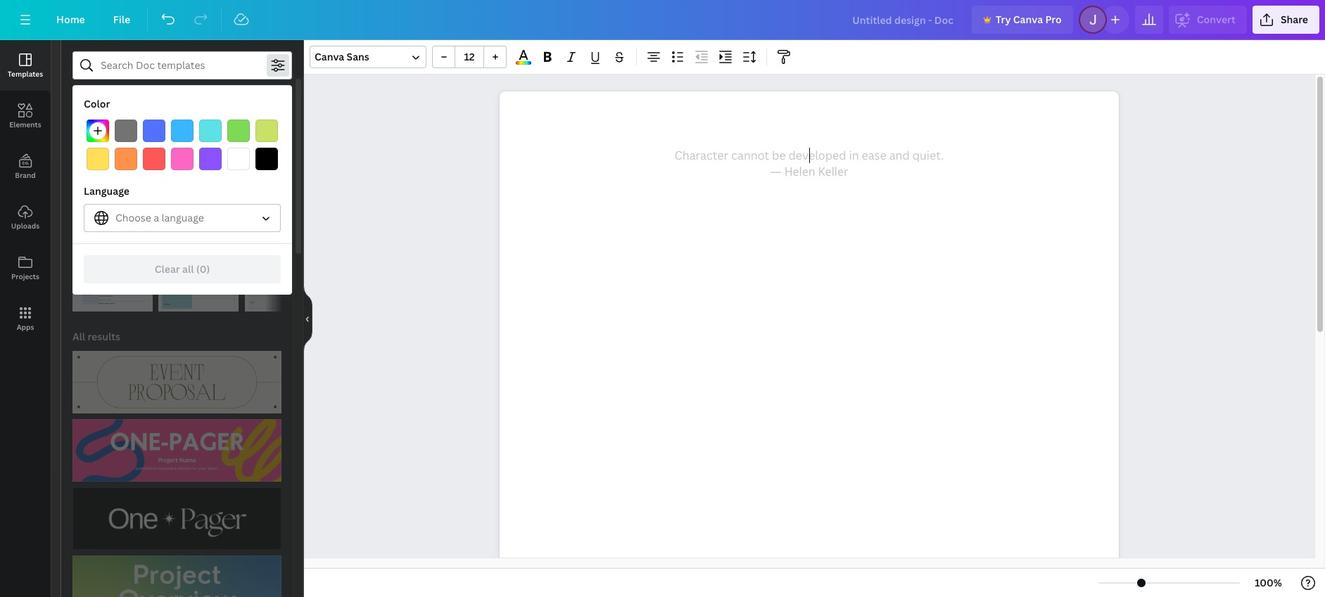 Task type: describe. For each thing, give the bounding box(es) containing it.
canva sans button
[[310, 46, 426, 68]]

templates
[[94, 187, 142, 200]]

project overview/one-pager professional docs banner in black white sleek monochrome style image
[[72, 488, 282, 551]]

creative brief doc in black and white grey editorial style image
[[245, 208, 325, 312]]

cover
[[268, 95, 296, 108]]

light blue image
[[171, 120, 194, 142]]

brand
[[15, 170, 36, 180]]

try
[[996, 13, 1011, 26]]

Light blue button
[[171, 120, 194, 142]]

pro
[[1045, 13, 1062, 26]]

language
[[84, 184, 129, 198]]

home link
[[45, 6, 96, 34]]

before
[[115, 137, 148, 151]]

canva sans
[[315, 50, 369, 63]]

doc
[[72, 187, 92, 200]]

Pink button
[[171, 148, 194, 170]]

one pager doc in black and white blue light blue classic professional style image
[[72, 208, 153, 312]]

before you dig in... get our inside tips on docs.
[[115, 137, 226, 163]]

royal blue image
[[143, 120, 165, 142]]

White button
[[227, 148, 250, 170]]

convert
[[1197, 13, 1236, 26]]

clear all (0)
[[155, 263, 210, 276]]

apps
[[17, 322, 34, 332]]

cover letter
[[268, 95, 325, 108]]

side panel tab list
[[0, 40, 51, 344]]

main menu bar
[[0, 0, 1325, 40]]

(0)
[[196, 263, 210, 276]]

language
[[161, 211, 204, 225]]

#737373 image
[[115, 120, 137, 142]]

100% button
[[1246, 572, 1291, 595]]

templates
[[8, 69, 43, 79]]

Language button
[[84, 204, 281, 232]]

#737373 image
[[115, 120, 137, 142]]

convert button
[[1169, 6, 1247, 34]]

add a new color image
[[87, 120, 109, 142]]

docs.
[[204, 151, 226, 163]]

Coral red button
[[143, 148, 165, 170]]

canva inside popup button
[[315, 50, 344, 63]]

royal blue image
[[143, 120, 165, 142]]

yellow image
[[87, 148, 109, 170]]

color
[[84, 97, 110, 110]]

light blue image
[[171, 120, 194, 142]]

share
[[1281, 13, 1308, 26]]

file button
[[102, 6, 142, 34]]

uploads
[[11, 221, 40, 231]]

in...
[[187, 137, 204, 151]]

turquoise blue image
[[199, 120, 222, 142]]

clear all (0) button
[[84, 255, 281, 284]]

Search Doc templates search field
[[101, 52, 264, 79]]

try canva pro button
[[972, 6, 1073, 34]]

Black button
[[255, 148, 278, 170]]



Task type: vqa. For each thing, say whether or not it's contained in the screenshot.
orange yellow minimalist aesthetic a day in my life travel vlog youtube thumbnail group
no



Task type: locate. For each thing, give the bounding box(es) containing it.
dig
[[170, 137, 185, 151]]

orange image
[[115, 148, 137, 170], [115, 148, 137, 170]]

lime image
[[255, 120, 278, 142]]

– – number field
[[460, 50, 479, 63]]

home
[[56, 13, 85, 26]]

white image
[[227, 148, 250, 170], [227, 148, 250, 170]]

clear
[[155, 263, 180, 276]]

lime image
[[255, 120, 278, 142]]

yellow image
[[87, 148, 109, 170]]

all results
[[72, 330, 120, 343]]

pink image
[[171, 148, 194, 170]]

Lime button
[[255, 120, 278, 142]]

choose a language
[[115, 211, 204, 225]]

brand button
[[0, 141, 51, 192]]

letter
[[298, 95, 325, 108]]

file
[[113, 13, 130, 26]]

black image
[[255, 148, 278, 170], [255, 148, 278, 170]]

elements
[[9, 120, 41, 129]]

100%
[[1255, 576, 1282, 590]]

planner button
[[72, 88, 128, 116]]

Grass green button
[[227, 120, 250, 142]]

uploads button
[[0, 192, 51, 243]]

turquoise blue image
[[199, 120, 222, 142]]

cover letter button
[[259, 88, 334, 116]]

grass green image
[[227, 120, 250, 142], [227, 120, 250, 142]]

purple image
[[199, 148, 222, 170], [199, 148, 222, 170]]

project overview/one-pager professional docs banner in pink dark blue yellow playful abstract style image
[[72, 420, 282, 482]]

color range image
[[516, 61, 531, 65]]

our
[[132, 151, 146, 163]]

get
[[115, 151, 130, 163]]

Purple button
[[199, 148, 222, 170]]

sans
[[347, 50, 369, 63]]

canva
[[1013, 13, 1043, 26], [315, 50, 344, 63]]

1 horizontal spatial canva
[[1013, 13, 1043, 26]]

pink image
[[171, 148, 194, 170]]

color option group
[[84, 117, 281, 173]]

Orange button
[[115, 148, 137, 170]]

inside
[[148, 151, 172, 163]]

group
[[432, 46, 507, 68]]

canva right try
[[1013, 13, 1043, 26]]

apps button
[[0, 293, 51, 344]]

Turquoise blue button
[[199, 120, 222, 142]]

planner
[[82, 95, 118, 108]]

try canva pro
[[996, 13, 1062, 26]]

0 horizontal spatial canva
[[315, 50, 344, 63]]

hide image
[[303, 285, 312, 353]]

0 vertical spatial canva
[[1013, 13, 1043, 26]]

Design title text field
[[841, 6, 966, 34]]

doc templates
[[72, 187, 142, 200]]

share button
[[1253, 6, 1320, 34]]

canva left sans
[[315, 50, 344, 63]]

coral red image
[[143, 148, 165, 170], [143, 148, 165, 170]]

Royal blue button
[[143, 120, 165, 142]]

#737373 button
[[115, 120, 137, 142]]

event/business proposal professional docs banner in beige dark brown warm classic style image
[[72, 351, 282, 414]]

projects button
[[0, 243, 51, 293]]

results
[[88, 330, 120, 343]]

you
[[150, 137, 168, 151]]

add a new color image
[[87, 120, 109, 142]]

None text field
[[500, 91, 1119, 598]]

1 vertical spatial canva
[[315, 50, 344, 63]]

all
[[182, 263, 194, 276]]

templates button
[[0, 40, 51, 91]]

elements button
[[0, 91, 51, 141]]

a
[[154, 211, 159, 225]]

doc templates button
[[71, 179, 144, 208]]

project overview docs banner in light green blue vibrant professional style image
[[72, 556, 282, 598]]

Yellow button
[[87, 148, 109, 170]]

on
[[192, 151, 202, 163]]

projects
[[11, 272, 39, 282]]

canva inside button
[[1013, 13, 1043, 26]]

choose
[[115, 211, 151, 225]]

all
[[72, 330, 85, 343]]

tips
[[174, 151, 190, 163]]

research brief doc in orange teal pink soft pastels style image
[[159, 208, 239, 312]]



